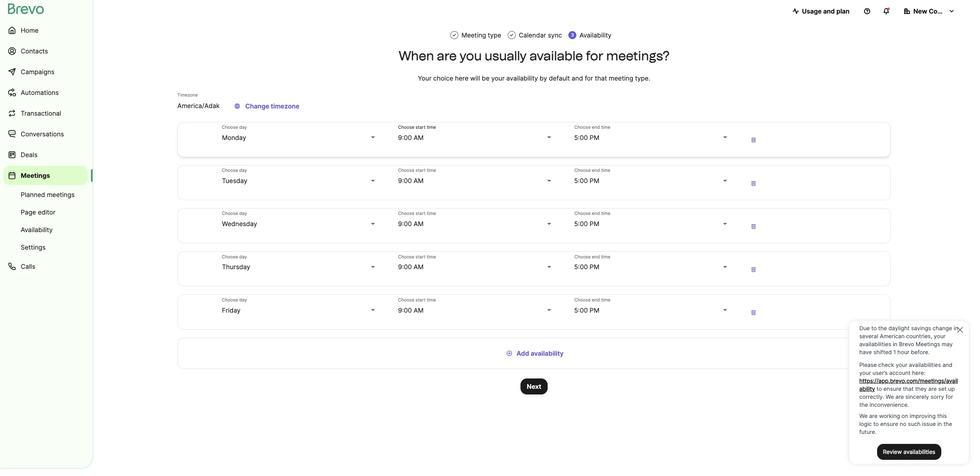Task type: locate. For each thing, give the bounding box(es) containing it.
5:00 for friday
[[575, 306, 588, 314]]

type.
[[636, 74, 651, 82]]

9:00 am field for wednesday
[[398, 219, 553, 229]]

sync
[[548, 31, 563, 39]]

availability down page editor
[[21, 226, 53, 234]]

2 pm from the top
[[590, 177, 600, 185]]

0 horizontal spatial and
[[572, 74, 584, 82]]

5 5:00 from the top
[[575, 306, 588, 314]]

9:00 am for thursday
[[398, 263, 424, 271]]

1 vertical spatial availability
[[21, 226, 53, 234]]

page editor link
[[3, 204, 88, 220]]

when are you usually available for meetings?
[[399, 48, 670, 63]]

meetings?
[[607, 48, 670, 63]]

5 5:00 pm field from the top
[[575, 306, 730, 315]]

pm
[[590, 134, 600, 142], [590, 177, 600, 185], [590, 220, 600, 228], [590, 263, 600, 271], [590, 306, 600, 314]]

5:00 for thursday
[[575, 263, 588, 271]]

pm for thursday
[[590, 263, 600, 271]]

1 horizontal spatial availability
[[580, 31, 612, 39]]

3 5:00 from the top
[[575, 220, 588, 228]]

check left meeting
[[452, 32, 457, 38]]

1 horizontal spatial check
[[510, 32, 515, 38]]

4 pm from the top
[[590, 263, 600, 271]]

5 9:00 am from the top
[[398, 306, 424, 314]]

availability left 'by'
[[507, 74, 538, 82]]

1 remove range image from the top
[[749, 222, 759, 231]]

4 9:00 am field from the top
[[398, 262, 553, 272]]

check right type
[[510, 32, 515, 38]]

0 vertical spatial availability
[[580, 31, 612, 39]]

5 9:00 am field from the top
[[398, 306, 553, 315]]

9:00 am for friday
[[398, 306, 424, 314]]

1 vertical spatial for
[[585, 74, 594, 82]]

9:00 am field for tuesday
[[398, 176, 553, 186]]

settings
[[21, 244, 46, 252]]

1 9:00 am from the top
[[398, 134, 424, 142]]

new company
[[914, 7, 959, 15]]

no color image containing add_circle_outline
[[505, 349, 515, 358]]

check for meeting type
[[452, 32, 457, 38]]

9:00 am
[[398, 134, 424, 142], [398, 177, 424, 185], [398, 220, 424, 228], [398, 263, 424, 271], [398, 306, 424, 314]]

monday
[[222, 134, 246, 142]]

3
[[571, 32, 574, 38]]

2 9:00 from the top
[[398, 177, 412, 185]]

for
[[586, 48, 604, 63], [585, 74, 594, 82]]

1 5:00 pm field from the top
[[575, 133, 730, 142]]

settings link
[[3, 240, 88, 256]]

conversations link
[[3, 125, 88, 144]]

calls link
[[3, 257, 88, 276]]

meetings
[[21, 172, 50, 180]]

contacts link
[[3, 42, 88, 61]]

5 pm from the top
[[590, 306, 600, 314]]

5 delete button from the top
[[746, 304, 762, 320]]

no color image
[[452, 32, 457, 38], [510, 32, 515, 38], [505, 349, 515, 358]]

9:00 for friday
[[398, 306, 412, 314]]

3 remove range image from the top
[[749, 265, 759, 275]]

3 delete from the top
[[751, 223, 757, 231]]

type
[[488, 31, 502, 39]]

delete button
[[746, 132, 762, 148], [746, 175, 762, 191], [746, 218, 762, 234], [746, 261, 762, 277], [746, 304, 762, 320]]

no color image left meeting
[[452, 32, 457, 38]]

am for monday
[[414, 134, 424, 142]]

5:00 pm
[[575, 134, 600, 142], [575, 177, 600, 185], [575, 220, 600, 228], [575, 263, 600, 271], [575, 306, 600, 314]]

1 horizontal spatial and
[[824, 7, 836, 15]]

1 9:00 am field from the top
[[398, 133, 553, 142]]

2 check from the left
[[510, 32, 515, 38]]

4 9:00 from the top
[[398, 263, 412, 271]]

5:00 pm field for tuesday
[[575, 176, 730, 186]]

3 pm from the top
[[590, 220, 600, 228]]

usually
[[485, 48, 527, 63]]

2 5:00 pm field from the top
[[575, 176, 730, 186]]

timezone
[[271, 102, 300, 110]]

new
[[914, 7, 928, 15]]

1 vertical spatial and
[[572, 74, 584, 82]]

1 delete button from the top
[[746, 132, 762, 148]]

1 remove range image from the top
[[749, 135, 759, 145]]

remove range image
[[749, 222, 759, 231], [749, 308, 759, 318]]

available
[[530, 48, 584, 63]]

2 remove range image from the top
[[749, 179, 759, 188]]

4 5:00 pm field from the top
[[575, 262, 730, 272]]

5:00 pm field for thursday
[[575, 262, 730, 272]]

delete
[[751, 136, 757, 144], [751, 179, 757, 187], [751, 223, 757, 231], [751, 266, 757, 274], [751, 309, 757, 317]]

3 9:00 from the top
[[398, 220, 412, 228]]

1 5:00 pm from the top
[[575, 134, 600, 142]]

2 delete from the top
[[751, 179, 757, 187]]

availability right "3"
[[580, 31, 612, 39]]

page editor
[[21, 208, 56, 216]]

usage and plan button
[[787, 3, 857, 19]]

3 am from the top
[[414, 220, 424, 228]]

3 9:00 am from the top
[[398, 220, 424, 228]]

9:00 for tuesday
[[398, 177, 412, 185]]

delete button for friday
[[746, 304, 762, 320]]

company
[[930, 7, 959, 15]]

your
[[492, 74, 505, 82]]

0 vertical spatial remove range image
[[749, 135, 759, 145]]

next button
[[521, 379, 548, 395]]

language
[[234, 102, 241, 110]]

pm for tuesday
[[590, 177, 600, 185]]

2 5:00 pm from the top
[[575, 177, 600, 185]]

am for thursday
[[414, 263, 424, 271]]

Tuesday field
[[222, 176, 377, 186]]

9:00 am for monday
[[398, 134, 424, 142]]

5:00 for monday
[[575, 134, 588, 142]]

remove range image for tuesday
[[749, 179, 759, 188]]

4 9:00 am from the top
[[398, 263, 424, 271]]

1 5:00 from the top
[[575, 134, 588, 142]]

change
[[245, 102, 269, 110]]

when
[[399, 48, 434, 63]]

9:00
[[398, 134, 412, 142], [398, 177, 412, 185], [398, 220, 412, 228], [398, 263, 412, 271], [398, 306, 412, 314]]

availability right add
[[531, 350, 564, 358]]

add_circle_outline
[[507, 350, 513, 358]]

delete for monday
[[751, 136, 757, 144]]

9:00 AM field
[[398, 133, 553, 142], [398, 176, 553, 186], [398, 219, 553, 229], [398, 262, 553, 272], [398, 306, 553, 315]]

4 delete from the top
[[751, 266, 757, 274]]

2 9:00 am from the top
[[398, 177, 424, 185]]

3 5:00 pm field from the top
[[575, 219, 730, 229]]

5:00
[[575, 134, 588, 142], [575, 177, 588, 185], [575, 220, 588, 228], [575, 263, 588, 271], [575, 306, 588, 314]]

4 5:00 from the top
[[575, 263, 588, 271]]

Thursday field
[[222, 262, 377, 272]]

pm for friday
[[590, 306, 600, 314]]

2 5:00 from the top
[[575, 177, 588, 185]]

no color image for calendar sync
[[510, 32, 515, 38]]

5 5:00 pm from the top
[[575, 306, 600, 314]]

3 delete button from the top
[[746, 218, 762, 234]]

9:00 for monday
[[398, 134, 412, 142]]

0 vertical spatial for
[[586, 48, 604, 63]]

3 9:00 am field from the top
[[398, 219, 553, 229]]

remove range image
[[749, 135, 759, 145], [749, 179, 759, 188], [749, 265, 759, 275]]

1 am from the top
[[414, 134, 424, 142]]

0 vertical spatial and
[[824, 7, 836, 15]]

9:00 for wednesday
[[398, 220, 412, 228]]

am
[[414, 134, 424, 142], [414, 177, 424, 185], [414, 220, 424, 228], [414, 263, 424, 271], [414, 306, 424, 314]]

and right 'default'
[[572, 74, 584, 82]]

no color image left add
[[505, 349, 515, 358]]

0 horizontal spatial availability
[[21, 226, 53, 234]]

2 am from the top
[[414, 177, 424, 185]]

and
[[824, 7, 836, 15], [572, 74, 584, 82]]

1 check from the left
[[452, 32, 457, 38]]

5 delete from the top
[[751, 309, 757, 317]]

your choice here will be your availability by default and for that meeting type.
[[418, 74, 651, 82]]

thursday
[[222, 263, 250, 271]]

and left 'plan'
[[824, 7, 836, 15]]

america/adak
[[178, 102, 220, 110]]

4 delete button from the top
[[746, 261, 762, 277]]

4 5:00 pm from the top
[[575, 263, 600, 271]]

5 9:00 from the top
[[398, 306, 412, 314]]

availability
[[580, 31, 612, 39], [21, 226, 53, 234]]

availability
[[507, 74, 538, 82], [531, 350, 564, 358]]

remove range image for wednesday
[[749, 222, 759, 231]]

no color image right type
[[510, 32, 515, 38]]

4 am from the top
[[414, 263, 424, 271]]

check
[[452, 32, 457, 38], [510, 32, 515, 38]]

calendar
[[519, 31, 547, 39]]

your
[[418, 74, 432, 82]]

1 pm from the top
[[590, 134, 600, 142]]

friday
[[222, 306, 241, 314]]

availability link
[[3, 222, 88, 238]]

Monday field
[[222, 133, 377, 142]]

1 vertical spatial remove range image
[[749, 308, 759, 318]]

for left that
[[585, 74, 594, 82]]

9:00 am field for monday
[[398, 133, 553, 142]]

delete for thursday
[[751, 266, 757, 274]]

1 9:00 from the top
[[398, 134, 412, 142]]

2 vertical spatial remove range image
[[749, 265, 759, 275]]

5:00 pm for wednesday
[[575, 220, 600, 228]]

5:00 pm for monday
[[575, 134, 600, 142]]

2 delete button from the top
[[746, 175, 762, 191]]

2 9:00 am field from the top
[[398, 176, 553, 186]]

delete button for tuesday
[[746, 175, 762, 191]]

planned
[[21, 191, 45, 199]]

3 5:00 pm from the top
[[575, 220, 600, 228]]

1 delete from the top
[[751, 136, 757, 144]]

meeting type
[[462, 31, 502, 39]]

0 vertical spatial remove range image
[[749, 222, 759, 231]]

left image
[[233, 101, 242, 111]]

1 vertical spatial remove range image
[[749, 179, 759, 188]]

for up that
[[586, 48, 604, 63]]

5:00 PM field
[[575, 133, 730, 142], [575, 176, 730, 186], [575, 219, 730, 229], [575, 262, 730, 272], [575, 306, 730, 315]]

0 horizontal spatial check
[[452, 32, 457, 38]]

2 remove range image from the top
[[749, 308, 759, 318]]

5 am from the top
[[414, 306, 424, 314]]



Task type: describe. For each thing, give the bounding box(es) containing it.
timezone
[[178, 92, 198, 98]]

5:00 pm field for wednesday
[[575, 219, 730, 229]]

campaigns link
[[3, 62, 88, 81]]

check for calendar sync
[[510, 32, 515, 38]]

delete for wednesday
[[751, 223, 757, 231]]

am for wednesday
[[414, 220, 424, 228]]

usage
[[803, 7, 822, 15]]

5:00 pm for thursday
[[575, 263, 600, 271]]

transactional
[[21, 109, 61, 117]]

that
[[596, 74, 608, 82]]

tuesday
[[222, 177, 248, 185]]

9:00 am for wednesday
[[398, 220, 424, 228]]

delete for friday
[[751, 309, 757, 317]]

planned meetings link
[[3, 187, 88, 203]]

delete button for wednesday
[[746, 218, 762, 234]]

automations
[[21, 89, 59, 97]]

add_circle_outline add availability
[[507, 350, 564, 358]]

home link
[[3, 21, 88, 40]]

transactional link
[[3, 104, 88, 123]]

plan
[[837, 7, 850, 15]]

5:00 pm field for friday
[[575, 306, 730, 315]]

remove range image for thursday
[[749, 265, 759, 275]]

Wednesday field
[[222, 219, 377, 229]]

meetings link
[[3, 166, 88, 185]]

will
[[471, 74, 480, 82]]

are
[[437, 48, 457, 63]]

meeting
[[462, 31, 487, 39]]

5:00 pm for tuesday
[[575, 177, 600, 185]]

new company button
[[898, 3, 962, 19]]

campaigns
[[21, 68, 55, 76]]

1 vertical spatial availability
[[531, 350, 564, 358]]

planned meetings
[[21, 191, 75, 199]]

Friday field
[[222, 306, 377, 315]]

delete button for thursday
[[746, 261, 762, 277]]

and inside button
[[824, 7, 836, 15]]

usage and plan
[[803, 7, 850, 15]]

9:00 for thursday
[[398, 263, 412, 271]]

meeting
[[609, 74, 634, 82]]

9:00 am field for thursday
[[398, 262, 553, 272]]

5:00 pm field for monday
[[575, 133, 730, 142]]

you
[[460, 48, 482, 63]]

add
[[517, 350, 530, 358]]

here
[[455, 74, 469, 82]]

pm for wednesday
[[590, 220, 600, 228]]

deals link
[[3, 145, 88, 164]]

page
[[21, 208, 36, 216]]

calls
[[21, 263, 35, 271]]

home
[[21, 26, 39, 34]]

5:00 for wednesday
[[575, 220, 588, 228]]

editor
[[38, 208, 56, 216]]

no color image for meeting type
[[452, 32, 457, 38]]

automations link
[[3, 83, 88, 102]]

am for friday
[[414, 306, 424, 314]]

next
[[527, 383, 542, 391]]

5:00 pm for friday
[[575, 306, 600, 314]]

remove range image for monday
[[749, 135, 759, 145]]

conversations
[[21, 130, 64, 138]]

contacts
[[21, 47, 48, 55]]

9:00 am field for friday
[[398, 306, 553, 315]]

remove range image for friday
[[749, 308, 759, 318]]

by
[[540, 74, 548, 82]]

pm for monday
[[590, 134, 600, 142]]

5:00 for tuesday
[[575, 177, 588, 185]]

wednesday
[[222, 220, 257, 228]]

deals
[[21, 151, 38, 159]]

0 vertical spatial availability
[[507, 74, 538, 82]]

delete button for monday
[[746, 132, 762, 148]]

am for tuesday
[[414, 177, 424, 185]]

9:00 am for tuesday
[[398, 177, 424, 185]]

meetings
[[47, 191, 75, 199]]

choice
[[434, 74, 454, 82]]

delete for tuesday
[[751, 179, 757, 187]]

calendar sync
[[519, 31, 563, 39]]

be
[[482, 74, 490, 82]]

default
[[549, 74, 570, 82]]

change timezone
[[245, 102, 300, 110]]



Task type: vqa. For each thing, say whether or not it's contained in the screenshot.
Availability to the right
yes



